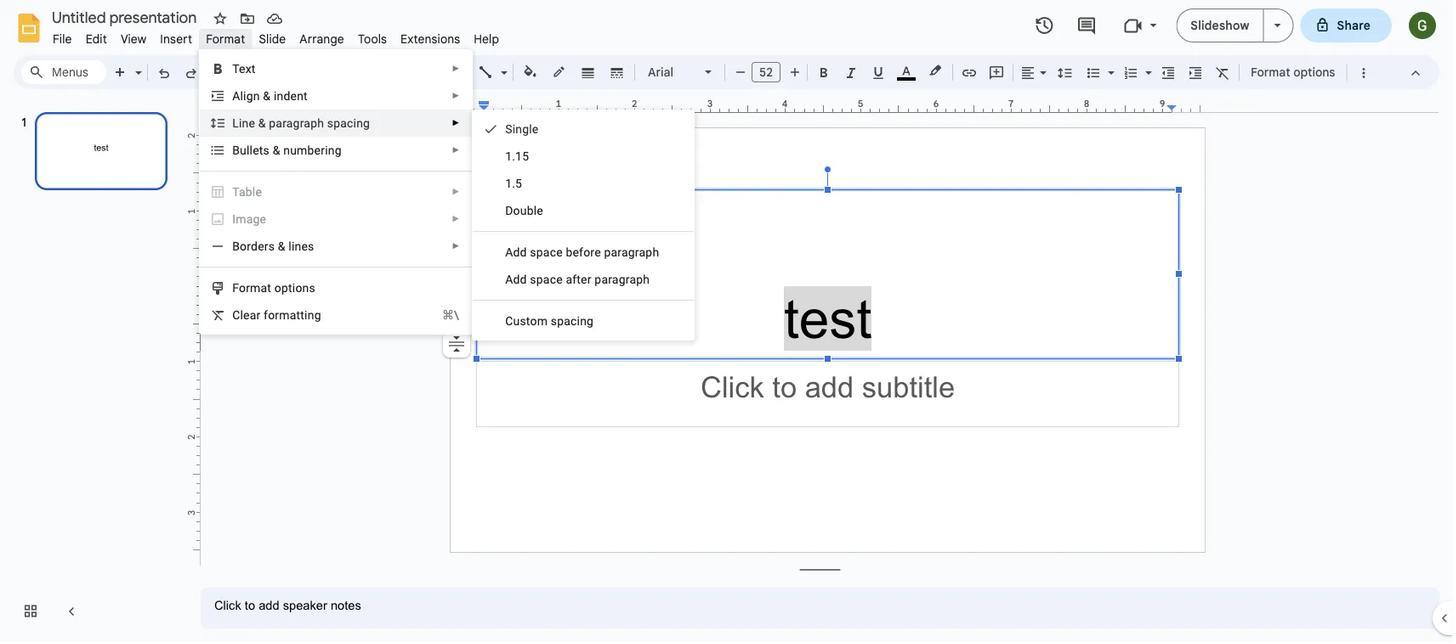 Task type: locate. For each thing, give the bounding box(es) containing it.
c
[[232, 308, 240, 322], [505, 314, 513, 328]]

main toolbar
[[105, 0, 1377, 483]]

7 ► from the top
[[452, 241, 460, 251]]

b
[[566, 245, 573, 259]]

paragraph right the after
[[595, 273, 650, 287]]

space
[[530, 245, 563, 259], [530, 273, 563, 287]]

menu bar banner
[[0, 0, 1453, 643]]

► for bulle
[[452, 145, 460, 155]]

format inside "menu"
[[232, 281, 271, 295]]

Menus field
[[21, 60, 106, 84]]

view
[[121, 31, 147, 46]]

new slide with layout image
[[131, 61, 142, 67]]

highlight color image
[[926, 60, 945, 81]]

application
[[0, 0, 1453, 643]]

► for borders & lines
[[452, 241, 460, 251]]

help menu item
[[467, 29, 506, 49]]

format options \ element
[[232, 281, 321, 295]]

text
[[232, 62, 256, 76]]

spacing up numbering
[[327, 116, 370, 130]]

age
[[246, 212, 266, 226]]

5 ► from the top
[[452, 187, 460, 197]]

menu item
[[200, 206, 472, 233]]

add space after paragraph a element
[[505, 273, 655, 287]]

share
[[1337, 18, 1371, 33]]

0 vertical spatial space
[[530, 245, 563, 259]]

►
[[452, 64, 460, 74], [452, 91, 460, 101], [452, 118, 460, 128], [452, 145, 460, 155], [452, 187, 460, 197], [452, 214, 460, 224], [452, 241, 460, 251]]

⌘\
[[442, 308, 459, 322]]

a
[[232, 89, 240, 103], [505, 273, 513, 287]]

s
[[505, 122, 512, 136]]

options up formatting
[[274, 281, 315, 295]]

menu containing text
[[199, 49, 473, 335]]

t
[[259, 143, 263, 157]]

0 vertical spatial format
[[206, 31, 245, 46]]

menu containing s
[[472, 110, 695, 341]]

option
[[443, 331, 470, 358]]

text s element
[[232, 62, 261, 76]]

format down star checkbox
[[206, 31, 245, 46]]

arrange
[[300, 31, 344, 46]]

menu bar containing file
[[46, 22, 506, 50]]

options
[[1293, 65, 1335, 80], [274, 281, 315, 295]]

extensions
[[401, 31, 460, 46]]

format up lear
[[232, 281, 271, 295]]

5
[[515, 176, 522, 190]]

1. 5
[[505, 176, 522, 190]]

format inside button
[[1251, 65, 1290, 80]]

ingle
[[512, 122, 539, 136]]

c for ustom
[[505, 314, 513, 328]]

formatting
[[264, 308, 321, 322]]

1 vertical spatial spacing
[[551, 314, 594, 328]]

1 vertical spatial format
[[1251, 65, 1290, 80]]

d ouble
[[505, 204, 543, 218]]

paragraph
[[269, 116, 324, 130], [604, 245, 659, 259], [595, 273, 650, 287]]

0 vertical spatial spacing
[[327, 116, 370, 130]]

Font size field
[[752, 62, 787, 87]]

navigation
[[0, 96, 187, 643]]

options down share button
[[1293, 65, 1335, 80]]

d
[[505, 204, 513, 218]]

double d element
[[505, 204, 548, 218]]

1 horizontal spatial spacing
[[551, 314, 594, 328]]

a down add
[[505, 273, 513, 287]]

insert
[[160, 31, 192, 46]]

table 2 element
[[232, 185, 267, 199]]

0 vertical spatial a
[[232, 89, 240, 103]]

a for lign
[[232, 89, 240, 103]]

1 vertical spatial a
[[505, 273, 513, 287]]

space left the b
[[530, 245, 563, 259]]

0 horizontal spatial c
[[232, 308, 240, 322]]

1 vertical spatial format options
[[232, 281, 315, 295]]

4 ► from the top
[[452, 145, 460, 155]]

space right dd
[[530, 273, 563, 287]]

0 vertical spatial options
[[1293, 65, 1335, 80]]

6 ► from the top
[[452, 214, 460, 224]]

format options
[[1251, 65, 1335, 80], [232, 281, 315, 295]]

c for lear
[[232, 308, 240, 322]]

1 vertical spatial paragraph
[[604, 245, 659, 259]]

0 vertical spatial paragraph
[[269, 116, 324, 130]]

⌘backslash element
[[422, 307, 459, 324]]

► for i
[[452, 214, 460, 224]]

► inside table menu item
[[452, 187, 460, 197]]

1 horizontal spatial a
[[505, 273, 513, 287]]

format down start slideshow (⌘+enter) icon
[[1251, 65, 1290, 80]]

1 vertical spatial options
[[274, 281, 315, 295]]

a up l
[[232, 89, 240, 103]]

1 horizontal spatial c
[[505, 314, 513, 328]]

after
[[566, 273, 592, 287]]

indent
[[274, 89, 308, 103]]

slide
[[259, 31, 286, 46]]

paragraph right efore
[[604, 245, 659, 259]]

arial
[[648, 65, 674, 80]]

bulle t s & numbering
[[232, 143, 342, 157]]

1 vertical spatial space
[[530, 273, 563, 287]]

share button
[[1301, 9, 1392, 43]]

format options down start slideshow (⌘+enter) icon
[[1251, 65, 1335, 80]]

ine
[[239, 116, 255, 130]]

1 horizontal spatial options
[[1293, 65, 1335, 80]]

3 ► from the top
[[452, 118, 460, 128]]

a for dd
[[505, 273, 513, 287]]

2 space from the top
[[530, 273, 563, 287]]

format options up c lear formatting
[[232, 281, 315, 295]]

format options button
[[1243, 60, 1343, 85]]

► for table
[[452, 187, 460, 197]]

2 vertical spatial format
[[232, 281, 271, 295]]

2 vertical spatial paragraph
[[595, 273, 650, 287]]

0 horizontal spatial a
[[232, 89, 240, 103]]

spacing right ustom
[[551, 314, 594, 328]]

1 ► from the top
[[452, 64, 460, 74]]

borders & lines q element
[[232, 239, 319, 253]]

paragraph down indent
[[269, 116, 324, 130]]

borders & lines
[[232, 239, 314, 253]]

format options inside "menu"
[[232, 281, 315, 295]]

table
[[232, 185, 262, 199]]

font list. arial selected. option
[[648, 60, 695, 84]]

&
[[263, 89, 271, 103], [258, 116, 266, 130], [273, 143, 280, 157], [278, 239, 285, 253]]

insert menu item
[[153, 29, 199, 49]]

format
[[206, 31, 245, 46], [1251, 65, 1290, 80], [232, 281, 271, 295]]

menu
[[199, 49, 473, 335], [472, 110, 695, 341]]

custom spacing c element
[[505, 314, 599, 328]]

0 vertical spatial format options
[[1251, 65, 1335, 80]]

1 space from the top
[[530, 245, 563, 259]]

edit
[[86, 31, 107, 46]]

spacing
[[327, 116, 370, 130], [551, 314, 594, 328]]

select line image
[[497, 61, 508, 67]]

1 horizontal spatial format options
[[1251, 65, 1335, 80]]

0 horizontal spatial format options
[[232, 281, 315, 295]]

start slideshow (⌘+enter) image
[[1274, 24, 1281, 27]]

c lear formatting
[[232, 308, 321, 322]]

menu bar
[[46, 22, 506, 50]]



Task type: describe. For each thing, give the bounding box(es) containing it.
menu bar inside menu bar banner
[[46, 22, 506, 50]]

extensions menu item
[[394, 29, 467, 49]]

line & paragraph spacing image
[[1056, 60, 1075, 84]]

paragraph for add space b efore paragraph
[[604, 245, 659, 259]]

a lign & indent
[[232, 89, 308, 103]]

borders
[[232, 239, 275, 253]]

1.5 5 element
[[505, 176, 527, 190]]

slide menu item
[[252, 29, 293, 49]]

bullets & numbering t element
[[232, 143, 347, 157]]

l
[[232, 116, 239, 130]]

border weight option
[[579, 60, 598, 84]]

clear formatting c element
[[232, 308, 326, 322]]

c ustom spacing
[[505, 314, 594, 328]]

single s element
[[505, 122, 544, 136]]

add space before paragraph b element
[[505, 245, 664, 259]]

menu item containing i
[[200, 206, 472, 233]]

dd
[[513, 273, 527, 287]]

table menu item
[[200, 179, 472, 206]]

slideshow
[[1191, 18, 1249, 33]]

add
[[505, 245, 527, 259]]

ustom
[[513, 314, 548, 328]]

fill color: transparent image
[[521, 60, 540, 82]]

edit menu item
[[79, 29, 114, 49]]

& right s
[[273, 143, 280, 157]]

numbering
[[283, 143, 342, 157]]

m
[[236, 212, 246, 226]]

border color: transparent image
[[550, 60, 569, 82]]

& right lign
[[263, 89, 271, 103]]

0 horizontal spatial spacing
[[327, 116, 370, 130]]

lines
[[289, 239, 314, 253]]

bulle
[[232, 143, 259, 157]]

right margin image
[[1167, 99, 1205, 112]]

format menu item
[[199, 29, 252, 49]]

1.
[[505, 176, 515, 190]]

paragraph for a dd space after paragraph
[[595, 273, 650, 287]]

text color image
[[897, 60, 916, 81]]

a dd space after paragraph
[[505, 273, 650, 287]]

tools
[[358, 31, 387, 46]]

shrink text on overflow image
[[445, 332, 469, 356]]

.15
[[512, 149, 529, 163]]

image m element
[[232, 212, 271, 226]]

► for text
[[452, 64, 460, 74]]

0 horizontal spatial options
[[274, 281, 315, 295]]

2 ► from the top
[[452, 91, 460, 101]]

border dash option
[[608, 60, 627, 84]]

l ine & paragraph spacing
[[232, 116, 370, 130]]

1 .15
[[505, 149, 529, 163]]

lear
[[240, 308, 261, 322]]

1.15 1 element
[[505, 149, 534, 163]]

ouble
[[513, 204, 543, 218]]

format options inside button
[[1251, 65, 1335, 80]]

s
[[263, 143, 270, 157]]

help
[[474, 31, 499, 46]]

efore
[[573, 245, 601, 259]]

view menu item
[[114, 29, 153, 49]]

format inside menu item
[[206, 31, 245, 46]]

slideshow button
[[1176, 9, 1264, 43]]

1
[[505, 149, 512, 163]]

s ingle
[[505, 122, 539, 136]]

options inside button
[[1293, 65, 1335, 80]]

file menu item
[[46, 29, 79, 49]]

i
[[232, 212, 236, 226]]

Font size text field
[[752, 62, 780, 82]]

Rename text field
[[46, 7, 207, 27]]

& left lines
[[278, 239, 285, 253]]

align & indent a element
[[232, 89, 313, 103]]

add space b efore paragraph
[[505, 245, 659, 259]]

file
[[53, 31, 72, 46]]

& right ine
[[258, 116, 266, 130]]

arrange menu item
[[293, 29, 351, 49]]

i m age
[[232, 212, 266, 226]]

Star checkbox
[[208, 7, 232, 31]]

application containing slideshow
[[0, 0, 1453, 643]]

line & paragraph spacing l element
[[232, 116, 375, 130]]

tools menu item
[[351, 29, 394, 49]]

left margin image
[[451, 99, 489, 112]]

lign
[[240, 89, 260, 103]]



Task type: vqa. For each thing, say whether or not it's contained in the screenshot.
the right spacing
yes



